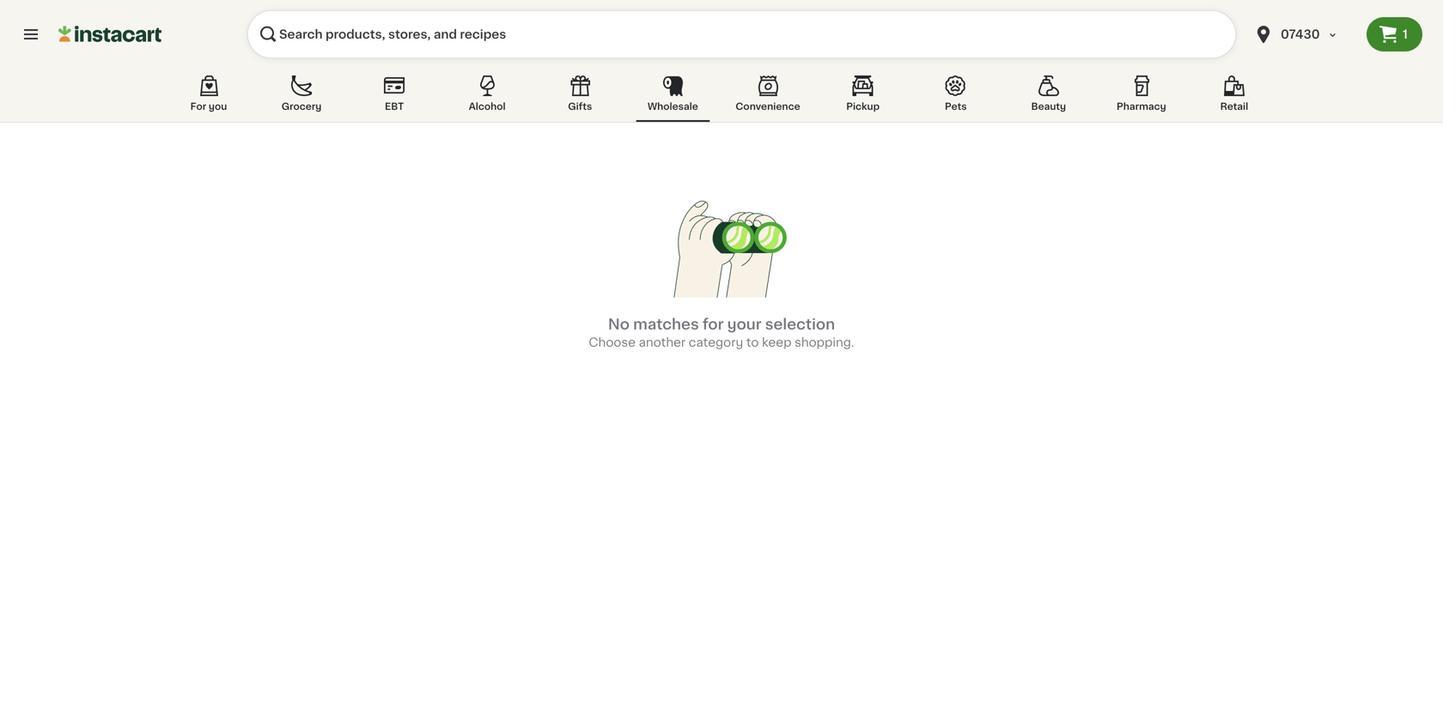 Task type: vqa. For each thing, say whether or not it's contained in the screenshot.
Wholesale button
yes



Task type: locate. For each thing, give the bounding box(es) containing it.
pharmacy button
[[1105, 72, 1179, 122]]

gifts button
[[543, 72, 617, 122]]

selection
[[765, 317, 835, 332]]

1
[[1403, 28, 1408, 40]]

retail
[[1220, 102, 1248, 111]]

pharmacy
[[1117, 102, 1166, 111]]

pets button
[[919, 72, 993, 122]]

convenience button
[[729, 72, 807, 122]]

choose
[[589, 337, 636, 349]]

ebt button
[[357, 72, 431, 122]]

retail button
[[1198, 72, 1271, 122]]

for
[[190, 102, 206, 111]]

matches
[[633, 317, 699, 332]]

instacart image
[[58, 24, 162, 45]]

gifts
[[568, 102, 592, 111]]

your
[[727, 317, 762, 332]]

grocery button
[[265, 72, 339, 122]]

07430 button
[[1253, 10, 1357, 58]]

beauty button
[[1012, 72, 1086, 122]]

None search field
[[247, 10, 1236, 58]]

to
[[746, 337, 759, 349]]

alcohol
[[469, 102, 506, 111]]

alcohol button
[[450, 72, 524, 122]]



Task type: describe. For each thing, give the bounding box(es) containing it.
07430
[[1281, 28, 1320, 40]]

pickup button
[[826, 72, 900, 122]]

another
[[639, 337, 686, 349]]

for you
[[190, 102, 227, 111]]

for you button
[[172, 72, 246, 122]]

wholesale
[[648, 102, 698, 111]]

pickup
[[846, 102, 880, 111]]

you
[[209, 102, 227, 111]]

1 button
[[1367, 17, 1423, 52]]

shop categories tab list
[[172, 72, 1271, 122]]

no matches for your selection choose another category to keep shopping.
[[589, 317, 854, 349]]

category
[[689, 337, 743, 349]]

shopping.
[[795, 337, 854, 349]]

Search field
[[247, 10, 1236, 58]]

grocery
[[282, 102, 322, 111]]

wholesale button
[[636, 72, 710, 122]]

ebt
[[385, 102, 404, 111]]

keep
[[762, 337, 792, 349]]

pets
[[945, 102, 967, 111]]

no
[[608, 317, 630, 332]]

for
[[703, 317, 724, 332]]

07430 button
[[1243, 10, 1367, 58]]

convenience
[[736, 102, 800, 111]]

beauty
[[1031, 102, 1066, 111]]



